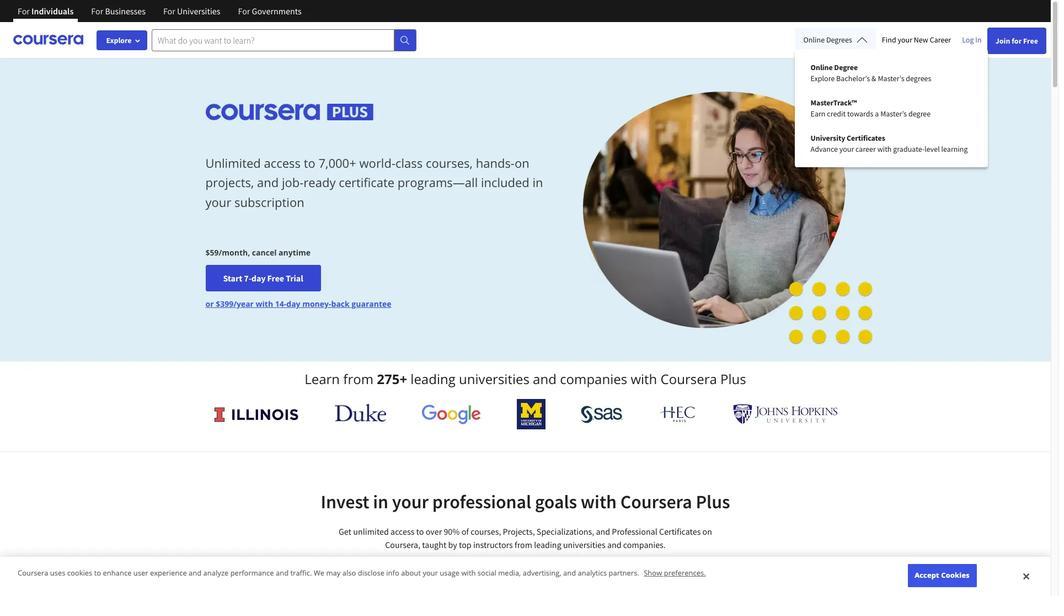 Task type: vqa. For each thing, say whether or not it's contained in the screenshot.
Fundamentals
no



Task type: describe. For each thing, give the bounding box(es) containing it.
specializations,
[[537, 526, 595, 537]]

degree
[[835, 62, 859, 72]]

for universities
[[163, 6, 221, 17]]

and left analyze
[[189, 568, 202, 578]]

join
[[996, 36, 1011, 46]]

0 vertical spatial coursera
[[661, 370, 718, 388]]

advertising,
[[523, 568, 562, 578]]

level
[[925, 144, 941, 154]]

start
[[223, 273, 242, 284]]

companies.
[[624, 539, 666, 550]]

accept
[[915, 570, 940, 580]]

job-
[[282, 174, 304, 191]]

for
[[1013, 36, 1023, 46]]

preferences.
[[664, 568, 706, 578]]

in
[[976, 35, 982, 45]]

projects,
[[206, 174, 254, 191]]

$59
[[206, 247, 219, 258]]

mastertrack™
[[811, 98, 858, 108]]

cookies
[[67, 568, 92, 578]]

join for free
[[996, 36, 1039, 46]]

for for businesses
[[91, 6, 103, 17]]

courses, inside unlimited access to 7,000+ world-class courses, hands-on projects, and job-ready certificate programs—all included in your subscription
[[426, 155, 473, 171]]

0 horizontal spatial universities
[[459, 370, 530, 388]]

7-
[[244, 273, 252, 284]]

back
[[332, 299, 350, 309]]

traffic.
[[291, 568, 312, 578]]

johns hopkins university image
[[733, 404, 838, 425]]

ready
[[304, 174, 336, 191]]

master's for &
[[879, 73, 905, 83]]

2 vertical spatial coursera
[[18, 568, 48, 578]]

and left analytics
[[564, 568, 576, 578]]

experience
[[150, 568, 187, 578]]

hands-
[[476, 155, 515, 171]]

with right goals
[[581, 490, 617, 513]]

online degrees menu
[[802, 55, 981, 161]]

learn from 275+ leading universities and companies with coursera plus
[[305, 370, 747, 388]]

guarantee
[[352, 299, 392, 309]]

unlimited access to 7,000+ world-class courses, hands-on projects, and job-ready certificate programs—all included in your subscription
[[206, 155, 544, 210]]

on inside unlimited access to 7,000+ world-class courses, hands-on projects, and job-ready certificate programs—all included in your subscription
[[515, 155, 530, 171]]

and down the professional
[[608, 539, 622, 550]]

get
[[339, 526, 352, 537]]

1 horizontal spatial free
[[1024, 36, 1039, 46]]

$399
[[216, 299, 234, 309]]

of
[[462, 526, 469, 537]]

in inside unlimited access to 7,000+ world-class courses, hands-on projects, and job-ready certificate programs—all included in your subscription
[[533, 174, 544, 191]]

online degrees
[[804, 35, 853, 45]]

log
[[963, 35, 975, 45]]

for individuals
[[18, 6, 74, 17]]

log in
[[963, 35, 982, 45]]

instructors
[[474, 539, 513, 550]]

professional
[[612, 526, 658, 537]]

courses, inside get unlimited access to over 90% of courses, projects, specializations, and professional certificates on coursera, taught by top instructors from leading universities and companies.
[[471, 526, 501, 537]]

towards
[[848, 109, 874, 119]]

universities inside get unlimited access to over 90% of courses, projects, specializations, and professional certificates on coursera, taught by top instructors from leading universities and companies.
[[564, 539, 606, 550]]

and left the professional
[[596, 526, 611, 537]]

&
[[872, 73, 877, 83]]

money-
[[303, 299, 332, 309]]

disclose
[[358, 568, 385, 578]]

unlimited
[[206, 155, 261, 171]]

trial
[[286, 273, 303, 284]]

professional
[[433, 490, 532, 513]]

certificates inside get unlimited access to over 90% of courses, projects, specializations, and professional certificates on coursera, taught by top instructors from leading universities and companies.
[[660, 526, 701, 537]]

new
[[915, 35, 929, 45]]

explore inside online degree explore bachelor's & master's degrees
[[811, 73, 835, 83]]

for for universities
[[163, 6, 175, 17]]

7,000+
[[319, 155, 357, 171]]

for businesses
[[91, 6, 146, 17]]

programs—all
[[398, 174, 478, 191]]

degree
[[909, 109, 931, 119]]

find your new career link
[[877, 33, 957, 47]]

projects,
[[503, 526, 535, 537]]

day inside button
[[252, 273, 266, 284]]

0 vertical spatial plus
[[721, 370, 747, 388]]

1 vertical spatial coursera
[[621, 490, 693, 513]]

learning
[[942, 144, 969, 154]]

start 7-day free trial
[[223, 273, 303, 284]]

leading inside get unlimited access to over 90% of courses, projects, specializations, and professional certificates on coursera, taught by top instructors from leading universities and companies.
[[534, 539, 562, 550]]

your right about
[[423, 568, 438, 578]]

to inside unlimited access to 7,000+ world-class courses, hands-on projects, and job-ready certificate programs—all included in your subscription
[[304, 155, 316, 171]]

performance
[[231, 568, 274, 578]]

university of illinois at urbana-champaign image
[[213, 405, 299, 423]]

credit
[[828, 109, 846, 119]]

sas image
[[582, 405, 623, 423]]

join for free link
[[988, 28, 1047, 54]]

certificates inside university certificates advance your career with graduate-level learning
[[847, 133, 886, 143]]

accept cookies button
[[908, 564, 977, 587]]

media,
[[499, 568, 521, 578]]

usage
[[440, 568, 460, 578]]

top
[[459, 539, 472, 550]]

career
[[931, 35, 952, 45]]

access inside unlimited access to 7,000+ world-class courses, hands-on projects, and job-ready certificate programs—all included in your subscription
[[264, 155, 301, 171]]

google image
[[422, 404, 481, 425]]

included
[[481, 174, 530, 191]]



Task type: locate. For each thing, give the bounding box(es) containing it.
4 for from the left
[[238, 6, 250, 17]]

0 horizontal spatial from
[[344, 370, 374, 388]]

1 horizontal spatial leading
[[534, 539, 562, 550]]

online for online degree explore bachelor's & master's degrees
[[811, 62, 833, 72]]

social
[[478, 568, 497, 578]]

1 horizontal spatial explore
[[811, 73, 835, 83]]

on inside get unlimited access to over 90% of courses, projects, specializations, and professional certificates on coursera, taught by top instructors from leading universities and companies.
[[703, 526, 713, 537]]

online for online degrees
[[804, 35, 825, 45]]

and up subscription
[[257, 174, 279, 191]]

day
[[252, 273, 266, 284], [287, 299, 301, 309]]

coursera left 'uses'
[[18, 568, 48, 578]]

and up university of michigan image
[[533, 370, 557, 388]]

over
[[426, 526, 442, 537]]

1 vertical spatial free
[[268, 273, 284, 284]]

cancel
[[252, 247, 277, 258]]

courses,
[[426, 155, 473, 171], [471, 526, 501, 537]]

0 vertical spatial online
[[804, 35, 825, 45]]

1 vertical spatial universities
[[564, 539, 606, 550]]

courses, up the instructors
[[471, 526, 501, 537]]

master's right a
[[881, 109, 908, 119]]

by
[[449, 539, 458, 550]]

for for governments
[[238, 6, 250, 17]]

1 vertical spatial from
[[515, 539, 533, 550]]

leading up google image
[[411, 370, 456, 388]]

with right companies
[[631, 370, 658, 388]]

free
[[1024, 36, 1039, 46], [268, 273, 284, 284]]

0 horizontal spatial in
[[373, 490, 389, 513]]

1 horizontal spatial from
[[515, 539, 533, 550]]

0 vertical spatial certificates
[[847, 133, 886, 143]]

for left governments
[[238, 6, 250, 17]]

$59 /month, cancel anytime
[[206, 247, 311, 258]]

subscription
[[235, 194, 305, 210]]

in up unlimited
[[373, 490, 389, 513]]

your
[[898, 35, 913, 45], [840, 144, 855, 154], [206, 194, 232, 210], [392, 490, 429, 513], [423, 568, 438, 578]]

1 horizontal spatial day
[[287, 299, 301, 309]]

1 horizontal spatial to
[[304, 155, 316, 171]]

find your new career
[[883, 35, 952, 45]]

with left the 14-
[[256, 299, 273, 309]]

analytics
[[578, 568, 607, 578]]

leading down specializations,
[[534, 539, 562, 550]]

1 vertical spatial day
[[287, 299, 301, 309]]

275+
[[377, 370, 407, 388]]

graduate-
[[894, 144, 925, 154]]

free right for
[[1024, 36, 1039, 46]]

and inside unlimited access to 7,000+ world-class courses, hands-on projects, and job-ready certificate programs—all included in your subscription
[[257, 174, 279, 191]]

1 vertical spatial certificates
[[660, 526, 701, 537]]

invest
[[321, 490, 370, 513]]

1 horizontal spatial on
[[703, 526, 713, 537]]

1 vertical spatial access
[[391, 526, 415, 537]]

individuals
[[32, 6, 74, 17]]

free left trial
[[268, 273, 284, 284]]

certificate
[[339, 174, 395, 191]]

unlimited
[[353, 526, 389, 537]]

master's for a
[[881, 109, 908, 119]]

1 vertical spatial in
[[373, 490, 389, 513]]

about
[[401, 568, 421, 578]]

to for also
[[94, 568, 101, 578]]

from down projects,
[[515, 539, 533, 550]]

universities down specializations,
[[564, 539, 606, 550]]

to right cookies
[[94, 568, 101, 578]]

plus
[[721, 370, 747, 388], [696, 490, 731, 513]]

certificates up companies.
[[660, 526, 701, 537]]

earn
[[811, 109, 826, 119]]

universities up university of michigan image
[[459, 370, 530, 388]]

online inside 'dropdown button'
[[804, 35, 825, 45]]

online left degrees
[[804, 35, 825, 45]]

your left "career"
[[840, 144, 855, 154]]

anytime
[[279, 247, 311, 258]]

for left the individuals
[[18, 6, 30, 17]]

14-
[[275, 299, 287, 309]]

certificates up "career"
[[847, 133, 886, 143]]

get unlimited access to over 90% of courses, projects, specializations, and professional certificates on coursera, taught by top instructors from leading universities and companies.
[[339, 526, 713, 550]]

What do you want to learn? text field
[[152, 29, 395, 51]]

master's inside mastertrack™ earn credit towards a master's degree
[[881, 109, 908, 119]]

with left social
[[462, 568, 476, 578]]

find
[[883, 35, 897, 45]]

to for coursera,
[[417, 526, 424, 537]]

in right included
[[533, 174, 544, 191]]

companies
[[560, 370, 628, 388]]

your down projects,
[[206, 194, 232, 210]]

0 vertical spatial master's
[[879, 73, 905, 83]]

for governments
[[238, 6, 302, 17]]

master's inside online degree explore bachelor's & master's degrees
[[879, 73, 905, 83]]

1 vertical spatial on
[[703, 526, 713, 537]]

explore inside explore popup button
[[106, 35, 132, 45]]

from left 275+ at the left of the page
[[344, 370, 374, 388]]

coursera uses cookies to enhance user experience and analyze performance and traffic. we may also disclose info about your usage with social media, advertising, and analytics partners. show preferences.
[[18, 568, 706, 578]]

free inside button
[[268, 273, 284, 284]]

explore down degree at the right
[[811, 73, 835, 83]]

/month,
[[219, 247, 250, 258]]

coursera plus image
[[206, 104, 374, 120]]

we
[[314, 568, 325, 578]]

day down $59 /month, cancel anytime
[[252, 273, 266, 284]]

university
[[811, 133, 846, 143]]

governments
[[252, 6, 302, 17]]

your inside unlimited access to 7,000+ world-class courses, hands-on projects, and job-ready certificate programs—all included in your subscription
[[206, 194, 232, 210]]

for left businesses
[[91, 6, 103, 17]]

accept cookies
[[915, 570, 970, 580]]

your inside university certificates advance your career with graduate-level learning
[[840, 144, 855, 154]]

and left traffic.
[[276, 568, 289, 578]]

for left universities
[[163, 6, 175, 17]]

your up "over"
[[392, 490, 429, 513]]

show preferences. link
[[644, 568, 706, 578]]

analyze
[[203, 568, 229, 578]]

0 vertical spatial access
[[264, 155, 301, 171]]

0 horizontal spatial to
[[94, 568, 101, 578]]

coursera up hec paris 'image'
[[661, 370, 718, 388]]

2 vertical spatial to
[[94, 568, 101, 578]]

access inside get unlimited access to over 90% of courses, projects, specializations, and professional certificates on coursera, taught by top instructors from leading universities and companies.
[[391, 526, 415, 537]]

0 vertical spatial to
[[304, 155, 316, 171]]

user
[[133, 568, 148, 578]]

0 horizontal spatial certificates
[[660, 526, 701, 537]]

or $399 /year with 14-day money-back guarantee
[[206, 299, 392, 309]]

0 vertical spatial day
[[252, 273, 266, 284]]

to up ready
[[304, 155, 316, 171]]

master's
[[879, 73, 905, 83], [881, 109, 908, 119]]

coursera image
[[13, 31, 83, 49]]

banner navigation
[[9, 0, 311, 30]]

0 vertical spatial free
[[1024, 36, 1039, 46]]

coursera
[[661, 370, 718, 388], [621, 490, 693, 513], [18, 568, 48, 578]]

1 horizontal spatial universities
[[564, 539, 606, 550]]

a
[[876, 109, 880, 119]]

mastertrack™ earn credit towards a master's degree
[[811, 98, 931, 119]]

on up included
[[515, 155, 530, 171]]

class
[[396, 155, 423, 171]]

1 vertical spatial leading
[[534, 539, 562, 550]]

to left "over"
[[417, 526, 424, 537]]

online inside online degree explore bachelor's & master's degrees
[[811, 62, 833, 72]]

leading
[[411, 370, 456, 388], [534, 539, 562, 550]]

0 horizontal spatial free
[[268, 273, 284, 284]]

world-
[[360, 155, 396, 171]]

2 horizontal spatial to
[[417, 526, 424, 537]]

invest in your professional goals with coursera plus
[[321, 490, 731, 513]]

partners.
[[609, 568, 640, 578]]

1 vertical spatial plus
[[696, 490, 731, 513]]

/year
[[234, 299, 254, 309]]

1 for from the left
[[18, 6, 30, 17]]

bachelor's
[[837, 73, 871, 83]]

coursera up the professional
[[621, 490, 693, 513]]

0 horizontal spatial access
[[264, 155, 301, 171]]

duke university image
[[335, 404, 386, 422]]

1 horizontal spatial in
[[533, 174, 544, 191]]

businesses
[[105, 6, 146, 17]]

log in link
[[957, 33, 988, 46]]

from inside get unlimited access to over 90% of courses, projects, specializations, and professional certificates on coursera, taught by top instructors from leading universities and companies.
[[515, 539, 533, 550]]

with inside university certificates advance your career with graduate-level learning
[[878, 144, 892, 154]]

coursera,
[[385, 539, 421, 550]]

enhance
[[103, 568, 132, 578]]

for for individuals
[[18, 6, 30, 17]]

0 vertical spatial leading
[[411, 370, 456, 388]]

1 horizontal spatial access
[[391, 526, 415, 537]]

to inside get unlimited access to over 90% of courses, projects, specializations, and professional certificates on coursera, taught by top instructors from leading universities and companies.
[[417, 526, 424, 537]]

degrees
[[907, 73, 932, 83]]

0 vertical spatial from
[[344, 370, 374, 388]]

info
[[387, 568, 400, 578]]

1 vertical spatial master's
[[881, 109, 908, 119]]

0 vertical spatial explore
[[106, 35, 132, 45]]

3 for from the left
[[163, 6, 175, 17]]

with right "career"
[[878, 144, 892, 154]]

master's right &
[[879, 73, 905, 83]]

cookies
[[942, 570, 970, 580]]

0 vertical spatial on
[[515, 155, 530, 171]]

online left degree at the right
[[811, 62, 833, 72]]

1 vertical spatial explore
[[811, 73, 835, 83]]

2 for from the left
[[91, 6, 103, 17]]

None search field
[[152, 29, 417, 51]]

explore down the "for businesses"
[[106, 35, 132, 45]]

0 vertical spatial in
[[533, 174, 544, 191]]

your right find
[[898, 35, 913, 45]]

advance
[[811, 144, 839, 154]]

0 vertical spatial universities
[[459, 370, 530, 388]]

certificates
[[847, 133, 886, 143], [660, 526, 701, 537]]

0 horizontal spatial explore
[[106, 35, 132, 45]]

1 vertical spatial to
[[417, 526, 424, 537]]

university of michigan image
[[517, 399, 546, 429]]

access up coursera,
[[391, 526, 415, 537]]

explore
[[106, 35, 132, 45], [811, 73, 835, 83]]

with
[[878, 144, 892, 154], [256, 299, 273, 309], [631, 370, 658, 388], [581, 490, 617, 513], [462, 568, 476, 578]]

career
[[856, 144, 877, 154]]

0 horizontal spatial on
[[515, 155, 530, 171]]

or
[[206, 299, 214, 309]]

1 vertical spatial courses,
[[471, 526, 501, 537]]

taught
[[422, 539, 447, 550]]

universities
[[459, 370, 530, 388], [564, 539, 606, 550]]

online degrees button
[[795, 28, 877, 52]]

access up job-
[[264, 155, 301, 171]]

online degree explore bachelor's & master's degrees
[[811, 62, 932, 83]]

1 vertical spatial online
[[811, 62, 833, 72]]

goals
[[535, 490, 577, 513]]

uses
[[50, 568, 65, 578]]

hec paris image
[[659, 403, 698, 426]]

0 vertical spatial courses,
[[426, 155, 473, 171]]

1 horizontal spatial certificates
[[847, 133, 886, 143]]

learn
[[305, 370, 340, 388]]

courses, up programs—all
[[426, 155, 473, 171]]

0 horizontal spatial day
[[252, 273, 266, 284]]

show
[[644, 568, 663, 578]]

day left money-
[[287, 299, 301, 309]]

0 horizontal spatial leading
[[411, 370, 456, 388]]

online
[[804, 35, 825, 45], [811, 62, 833, 72]]

on up preferences.
[[703, 526, 713, 537]]



